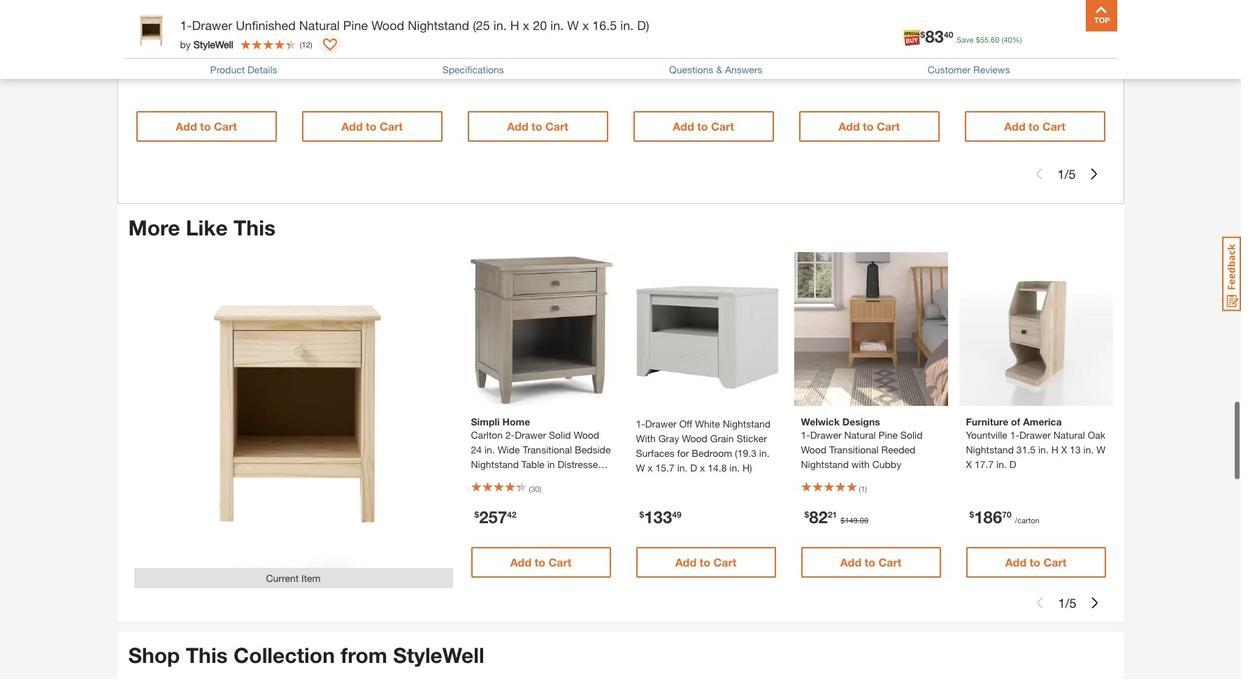 Task type: describe. For each thing, give the bounding box(es) containing it.
h for (25
[[510, 17, 520, 33]]

sidetable inside weiss 2-drawer amber walnut nightstand sidetable (22.7 in. h x 20.9 in. w x 15.7 in. d)
[[187, 10, 228, 22]]

$ down the by stylewell
[[208, 56, 213, 65]]

$ 257 42
[[475, 508, 517, 527]]

top button
[[1086, 0, 1117, 31]]

product
[[210, 64, 245, 75]]

$ 133 49
[[640, 508, 682, 527]]

2- inside weiss 2-drawer amber walnut nightstand sidetable (22.7 in. h x 20.9 in. w x 15.7 in. d)
[[164, 0, 174, 11]]

( inside $ 65 86 /piece $ 93 . 99 save $ 28 . 13 ( 30 %)
[[718, 63, 720, 72]]

1- inside furniture of america yountville 1-drawer natural oak nightstand 31.5 in. h x 13 in. w x 17.7 in. d
[[1010, 429, 1020, 441]]

$ inside $ 122 22
[[305, 56, 310, 67]]

table for simpli home carlton 2-drawer solid wood 24 in. wide transitional bedside nightstand table in distressed grey
[[522, 459, 545, 471]]

h)
[[743, 462, 752, 474]]

20.9
[[144, 21, 163, 33]]

in. inside simpli home carlton 2-drawer solid wood 24 in. wide transitional bedside nightstand table in distressed grey
[[485, 444, 495, 456]]

main product image image
[[134, 250, 453, 569]]

1 horizontal spatial 30
[[531, 485, 539, 494]]

128
[[973, 55, 1001, 75]]

nightstand inside furniture of america yountville 1-drawer natural oak nightstand 31.5 in. h x 13 in. w x 17.7 in. d
[[966, 444, 1014, 456]]

$ down 18.9
[[637, 56, 641, 67]]

next slide image for this is the first slide image
[[1089, 598, 1100, 609]]

more
[[128, 215, 180, 240]]

reeded inside welwick designs 1-drawer natural pine solid wood transitional reeded nightstand with cubby
[[882, 444, 916, 456]]

with up sofa
[[380, 0, 398, 11]]

74
[[1001, 57, 1010, 67]]

$ 65 86 /piece $ 93 . 99 save $ 28 . 13 ( 30 %)
[[637, 54, 738, 74]]

70
[[1002, 510, 1012, 520]]

yellow bamboo 17.7 in. w nightstand with rattan doors and storage cube (set of 2)
[[965, 0, 1094, 33]]

add down questions
[[673, 119, 694, 133]]

oak inside furniture hamsper 2-drawer knotty oak nightstand sidetable (20.3 in. x 16.3 in. x 18.9 in.)
[[665, 10, 682, 22]]

side
[[395, 21, 415, 33]]

29
[[851, 10, 862, 22]]

30 inside $ 65 86 /piece $ 93 . 99 save $ 28 . 13 ( 30 %)
[[720, 63, 728, 72]]

yountville
[[966, 429, 1008, 441]]

%) for 65
[[728, 63, 738, 72]]

28 inside $ 209 28 $ 400 . 00
[[835, 57, 845, 67]]

with left display icon
[[302, 33, 320, 44]]

collection
[[234, 643, 335, 669]]

transitional inside 3-drawer black solid wood transitional 29 in. reeded dresser
[[799, 10, 849, 22]]

reeded inside 3-drawer black solid wood transitional 29 in. reeded dresser
[[878, 10, 912, 22]]

31.5
[[1017, 444, 1036, 456]]

welwick
[[801, 416, 840, 428]]

save $ 55 . 60 ( 40 %)
[[957, 35, 1022, 44]]

122
[[310, 54, 338, 74]]

more like this
[[128, 215, 276, 240]]

solid inside 3-drawer black solid wood transitional 29 in. reeded dresser
[[870, 0, 892, 11]]

d) for 16.5
[[637, 17, 649, 33]]

41
[[232, 63, 241, 72]]

3-drawer black solid wood transitional 29 in. reeded dresser
[[799, 0, 920, 33]]

weiss
[[136, 0, 162, 11]]

(25
[[473, 17, 490, 33]]

1-drawer off white nightstand with gray wood grain sticker surfaces for bedroom (19.3 in. w x 15.7 in. d x 14.8 in. h) link
[[636, 417, 776, 476]]

x left "14.8"
[[700, 462, 705, 474]]

add down 49
[[675, 556, 697, 569]]

details
[[248, 64, 277, 75]]

bamboo
[[995, 0, 1033, 11]]

questions
[[669, 64, 714, 75]]

1 right this is the first slide image
[[1058, 596, 1065, 611]]

1 / 5 for next slide "icon" related to this is the first slide icon
[[1058, 166, 1076, 182]]

42
[[507, 510, 517, 520]]

1- up by
[[180, 17, 192, 33]]

13 inside $ 65 86 /piece $ 93 . 99 save $ 28 . 13 ( 30 %)
[[707, 63, 716, 72]]

%) for 100
[[241, 63, 250, 72]]

sidetable inside furniture hamsper 2-drawer knotty oak nightstand sidetable (20.3 in. x 16.3 in. x 18.9 in.)
[[633, 21, 674, 33]]

of inside furniture of america yountville 1-drawer natural oak nightstand 31.5 in. h x 13 in. w x 17.7 in. d
[[1011, 416, 1021, 428]]

h for (22.7
[[268, 10, 275, 22]]

answers
[[725, 64, 763, 75]]

x left 20.9 at the left of the page
[[136, 21, 141, 33]]

reviews
[[974, 64, 1010, 75]]

1-drawer unfinished natural pine wood nightstand (25 in. h x 20 in. w x 16.5 in. d)
[[180, 17, 649, 33]]

x down surfaces
[[648, 462, 653, 474]]

knotty
[[633, 10, 662, 22]]

oak inside furniture of america yountville 1-drawer natural oak nightstand 31.5 in. h x 13 in. w x 17.7 in. d
[[1088, 429, 1106, 441]]

25
[[549, 56, 558, 65]]

20
[[533, 17, 547, 33]]

product details
[[210, 64, 277, 75]]

1 right this is the first slide icon
[[1058, 166, 1065, 182]]

133
[[644, 508, 672, 527]]

rattan
[[1036, 10, 1065, 22]]

65
[[641, 54, 660, 74]]

0 horizontal spatial this
[[186, 643, 228, 669]]

pine inside welwick designs 1-drawer natural pine solid wood transitional reeded nightstand with cubby
[[879, 429, 898, 441]]

2 69 from the left
[[219, 63, 228, 72]]

/ for this is the first slide icon
[[1065, 166, 1069, 182]]

2)
[[1079, 21, 1087, 33]]

d for 17.7
[[1010, 459, 1017, 471]]

gray
[[659, 433, 679, 445]]

0 vertical spatial this
[[234, 215, 276, 240]]

nightstand inside the yellow bamboo 17.7 in. w nightstand with rattan doors and storage cube (set of 2)
[[965, 10, 1013, 22]]

carlton
[[471, 429, 503, 441]]

$ inside $ 83 40
[[921, 29, 925, 40]]

barn
[[323, 21, 343, 33]]

natural inside welwick designs 1-drawer natural pine solid wood transitional reeded nightstand with cubby
[[844, 429, 876, 441]]

( inside $ 100 30 /piece $ 169 . 99 save $ 69 . 69 ( 41 %)
[[230, 63, 232, 72]]

farmhouse
[[338, 10, 387, 22]]

this is the first slide image
[[1034, 168, 1045, 179]]

add down $ 100 30 /piece $ 169 . 99 save $ 69 . 69 ( 41 %) at the left
[[176, 119, 197, 133]]

drawer inside weiss 2-drawer amber walnut nightstand sidetable (22.7 in. h x 20.9 in. w x 15.7 in. d)
[[174, 0, 205, 11]]

1-drawer off white nightstand with gray wood grain sticker surfaces for bedroom (19.3 in. w x 15.7 in. d x 14.8 in. h)
[[636, 418, 771, 474]]

257
[[479, 508, 507, 527]]

in. inside 3-drawer black solid wood transitional 29 in. reeded dresser
[[865, 10, 875, 22]]

$ down dresser
[[803, 57, 807, 67]]

add down /carton
[[1005, 556, 1027, 569]]

x left "16.3"
[[715, 21, 720, 33]]

welwick designs 1-drawer natural pine solid wood transitional reeded nightstand with cubby
[[801, 416, 923, 471]]

$ 209 28 $ 400 . 00
[[803, 55, 876, 75]]

x right "16.3"
[[757, 21, 762, 33]]

209
[[807, 55, 835, 75]]

$ inside $ 133 49
[[640, 510, 644, 520]]

16.3
[[722, 21, 741, 33]]

$ inside $ 257 42
[[475, 510, 479, 520]]

&
[[716, 64, 722, 75]]

drawer inside simpli home carlton 2-drawer solid wood 24 in. wide transitional bedside nightstand table in distressed grey
[[515, 429, 546, 441]]

3-
[[799, 0, 808, 11]]

83
[[925, 27, 944, 46]]

$ left "&" on the top right of the page
[[696, 55, 701, 64]]

cubby
[[873, 459, 902, 471]]

w inside furniture of america yountville 1-drawer natural oak nightstand 31.5 in. h x 13 in. w x 17.7 in. d
[[1097, 444, 1106, 456]]

1- inside welwick designs 1-drawer natural pine solid wood transitional reeded nightstand with cubby
[[801, 429, 810, 441]]

1 / 5 for next slide "icon" corresponding to this is the first slide image
[[1058, 596, 1077, 611]]

next slide image for this is the first slide icon
[[1089, 168, 1100, 179]]

product image image
[[128, 7, 173, 52]]

unfinished
[[236, 17, 296, 33]]

add down $ 209 28 $ 400 . 00
[[839, 119, 860, 133]]

$ left 25
[[526, 56, 530, 65]]

nightstand inside white nightstand with charging station, farmhouse end table with barn door, sofa side table with storage space (2-piece)
[[330, 0, 377, 11]]

nightstand inside welwick designs 1-drawer natural pine solid wood transitional reeded nightstand with cubby
[[801, 459, 849, 471]]

55
[[980, 35, 989, 44]]

$ down product image
[[140, 57, 144, 67]]

drawer up the by stylewell
[[192, 17, 232, 33]]

30 inside $ 100 30 /piece $ 169 . 99 save $ 69 . 69 ( 41 %)
[[172, 57, 182, 67]]

white inside 1-drawer off white nightstand with gray wood grain sticker surfaces for bedroom (19.3 in. w x 15.7 in. d x 14.8 in. h)
[[695, 418, 720, 430]]

transitional inside simpli home carlton 2-drawer solid wood 24 in. wide transitional bedside nightstand table in distressed grey
[[523, 444, 572, 456]]

86
[[660, 56, 669, 67]]

yountville 1-drawer natural oak nightstand 31.5 in. h x 13 in. w x 17.7 in. d image
[[959, 253, 1113, 406]]

300
[[1025, 38, 1038, 47]]

5 for next slide "icon" related to this is the first slide icon
[[1069, 166, 1076, 182]]

storage inside white nightstand with charging station, farmhouse end table with barn door, sofa side table with storage space (2-piece)
[[323, 33, 357, 44]]

feedback link image
[[1222, 236, 1241, 312]]

in. inside the yellow bamboo 17.7 in. w nightstand with rattan doors and storage cube (set of 2)
[[1057, 0, 1068, 11]]

. inside $ 209 28 $ 400 . 00
[[865, 56, 867, 65]]

shop
[[128, 643, 180, 669]]

169
[[213, 56, 226, 65]]

amber
[[208, 0, 237, 11]]

/box
[[1014, 63, 1029, 72]]

sofa
[[372, 21, 392, 33]]

1-drawer natural pine solid wood transitional reeded nightstand with cubby image
[[794, 253, 948, 406]]

drawer inside furniture hamsper 2-drawer knotty oak nightstand sidetable (20.3 in. x 16.3 in. x 18.9 in.)
[[727, 0, 758, 11]]

current item
[[266, 573, 321, 585]]

$ left 169
[[204, 63, 209, 72]]

$ down (25
[[471, 57, 476, 67]]

by
[[180, 38, 191, 50]]

with inside welwick designs 1-drawer natural pine solid wood transitional reeded nightstand with cubby
[[852, 459, 870, 471]]

solid inside simpli home carlton 2-drawer solid wood 24 in. wide transitional bedside nightstand table in distressed grey
[[549, 429, 571, 441]]

weiss 2-drawer amber walnut nightstand sidetable (22.7 in. h x 20.9 in. w x 15.7 in. d)
[[136, 0, 275, 33]]

0 horizontal spatial pine
[[343, 17, 368, 33]]

with
[[636, 433, 656, 445]]

off
[[679, 418, 692, 430]]

transitional inside welwick designs 1-drawer natural pine solid wood transitional reeded nightstand with cubby
[[829, 444, 879, 456]]

natural inside furniture of america yountville 1-drawer natural oak nightstand 31.5 in. h x 13 in. w x 17.7 in. d
[[1054, 429, 1085, 441]]

shop this collection from stylewell
[[128, 643, 484, 669]]

cube
[[1021, 21, 1045, 33]]

simpli
[[471, 416, 500, 428]]

22
[[338, 56, 347, 67]]

furniture hamsper 2-drawer knotty oak nightstand sidetable (20.3 in. x 16.3 in. x 18.9 in.)
[[633, 0, 762, 44]]

/carton
[[1015, 516, 1040, 525]]

furniture for 1-
[[966, 416, 1009, 428]]

16.5
[[593, 17, 617, 33]]

wood inside 1-drawer off white nightstand with gray wood grain sticker surfaces for bedroom (19.3 in. w x 15.7 in. d x 14.8 in. h)
[[682, 433, 708, 445]]

charging
[[401, 0, 441, 11]]

furniture for knotty
[[633, 0, 672, 11]]

add down /box
[[1004, 119, 1026, 133]]

$ down and
[[976, 35, 980, 44]]

wide
[[498, 444, 520, 456]]

( 300
[[1023, 38, 1038, 47]]



Task type: locate. For each thing, give the bounding box(es) containing it.
0 horizontal spatial 99
[[228, 56, 236, 65]]

next slide image
[[1089, 168, 1100, 179], [1089, 598, 1100, 609]]

furniture hamsper 2-drawer knotty oak nightstand sidetable (20.3 in. x 16.3 in. x 18.9 in.) link
[[633, 0, 774, 44]]

15.7 down surfaces
[[656, 462, 675, 474]]

in.)
[[655, 33, 668, 44]]

0 vertical spatial x
[[1061, 444, 1067, 456]]

0 vertical spatial 15.7
[[198, 21, 217, 33]]

/piece down by
[[185, 56, 206, 65]]

/piece right 86 at the top of page
[[673, 55, 694, 64]]

/piece for 100
[[185, 56, 206, 65]]

black
[[842, 0, 867, 11]]

w inside 1-drawer off white nightstand with gray wood grain sticker surfaces for bedroom (19.3 in. w x 15.7 in. d x 14.8 in. h)
[[636, 462, 645, 474]]

1 horizontal spatial stylewell
[[393, 643, 484, 669]]

1 vertical spatial of
[[1011, 416, 1021, 428]]

17.7 inside furniture of america yountville 1-drawer natural oak nightstand 31.5 in. h x 13 in. w x 17.7 in. d
[[975, 459, 994, 471]]

/ for this is the first slide image
[[1065, 596, 1070, 611]]

h right 31.5
[[1052, 444, 1059, 456]]

add down the 22
[[341, 119, 363, 133]]

america
[[1023, 416, 1062, 428]]

h inside weiss 2-drawer amber walnut nightstand sidetable (22.7 in. h x 20.9 in. w x 15.7 in. d)
[[268, 10, 275, 22]]

1 vertical spatial 13
[[1070, 444, 1081, 456]]

(2-
[[390, 33, 402, 44]]

walnut
[[240, 0, 270, 11]]

$ left 70
[[970, 510, 974, 520]]

customer reviews button
[[928, 64, 1010, 75], [928, 64, 1010, 75]]

1- up 31.5
[[1010, 429, 1020, 441]]

.
[[989, 35, 991, 44], [709, 55, 711, 64], [226, 56, 228, 65], [547, 56, 549, 65], [865, 56, 867, 65], [705, 63, 707, 72], [217, 63, 219, 72], [858, 516, 860, 525]]

0 vertical spatial furniture
[[633, 0, 672, 11]]

wood inside welwick designs 1-drawer natural pine solid wood transitional reeded nightstand with cubby
[[801, 444, 827, 456]]

1 vertical spatial this
[[186, 643, 228, 669]]

2- inside simpli home carlton 2-drawer solid wood 24 in. wide transitional bedside nightstand table in distressed grey
[[506, 429, 515, 441]]

00 left 1848
[[513, 57, 522, 67]]

carlton 2-drawer solid wood 24 in. wide transitional bedside nightstand table in distressed grey image
[[464, 253, 618, 406]]

wood
[[894, 0, 920, 11], [371, 17, 404, 33], [574, 429, 599, 441], [682, 433, 708, 445], [801, 444, 827, 456]]

transitional up in
[[523, 444, 572, 456]]

solid up "cubby"
[[901, 429, 923, 441]]

1 vertical spatial 15.7
[[656, 462, 675, 474]]

1 vertical spatial furniture
[[966, 416, 1009, 428]]

5 right this is the first slide image
[[1070, 596, 1077, 611]]

1 vertical spatial /
[[1065, 596, 1070, 611]]

0 horizontal spatial solid
[[549, 429, 571, 441]]

1 horizontal spatial 15.7
[[656, 462, 675, 474]]

w inside weiss 2-drawer amber walnut nightstand sidetable (22.7 in. h x 20.9 in. w x 15.7 in. d)
[[179, 21, 188, 33]]

1 horizontal spatial of
[[1067, 21, 1076, 33]]

in
[[547, 459, 555, 471]]

. inside $ 1518 00 $ 1848 . 25
[[547, 56, 549, 65]]

$ inside $ 186 70 /carton
[[970, 510, 974, 520]]

$ left 93 at the right of page
[[692, 63, 696, 72]]

0 horizontal spatial 17.7
[[975, 459, 994, 471]]

bedroom
[[692, 448, 732, 460]]

solid inside welwick designs 1-drawer natural pine solid wood transitional reeded nightstand with cubby
[[901, 429, 923, 441]]

furniture up in.)
[[633, 0, 672, 11]]

0 horizontal spatial ( 1 )
[[194, 38, 202, 47]]

17.7 up (set
[[1035, 0, 1055, 11]]

0 vertical spatial of
[[1067, 21, 1076, 33]]

17.7
[[1035, 0, 1055, 11], [975, 459, 994, 471]]

40 left and
[[944, 29, 953, 40]]

reeded right 29
[[878, 10, 912, 22]]

with left "rattan"
[[1015, 10, 1034, 22]]

2 horizontal spatial solid
[[901, 429, 923, 441]]

next slide image right this is the first slide image
[[1089, 598, 1100, 609]]

0 vertical spatial ( 1 )
[[194, 38, 202, 47]]

in.
[[1057, 0, 1068, 11], [255, 10, 265, 22], [865, 10, 875, 22], [494, 17, 507, 33], [551, 17, 564, 33], [621, 17, 634, 33], [166, 21, 176, 33], [220, 21, 230, 33], [701, 21, 712, 33], [744, 21, 754, 33], [485, 444, 495, 456], [1039, 444, 1049, 456], [1084, 444, 1094, 456], [759, 448, 770, 460], [997, 459, 1007, 471], [677, 462, 688, 474], [730, 462, 740, 474]]

distressed
[[558, 459, 604, 471]]

x left 16.5
[[582, 17, 589, 33]]

1 right by
[[196, 38, 200, 47]]

home
[[503, 416, 530, 428]]

0 horizontal spatial d)
[[233, 21, 243, 33]]

1 horizontal spatial 69
[[219, 63, 228, 72]]

0 horizontal spatial %)
[[241, 63, 250, 72]]

00 right '149'
[[860, 516, 869, 525]]

x down america
[[1061, 444, 1067, 456]]

5 for next slide "icon" corresponding to this is the first slide image
[[1070, 596, 1077, 611]]

nightstand inside furniture hamsper 2-drawer knotty oak nightstand sidetable (20.3 in. x 16.3 in. x 18.9 in.)
[[685, 10, 733, 22]]

drawer up the gray on the bottom right
[[645, 418, 677, 430]]

1 horizontal spatial h
[[510, 17, 520, 33]]

add down $ 1518 00 $ 1848 . 25 at the left of the page
[[507, 119, 528, 133]]

$ right 209
[[848, 56, 852, 65]]

furniture inside furniture hamsper 2-drawer knotty oak nightstand sidetable (20.3 in. x 16.3 in. x 18.9 in.)
[[633, 0, 672, 11]]

0 vertical spatial reeded
[[878, 10, 912, 22]]

d) inside weiss 2-drawer amber walnut nightstand sidetable (22.7 in. h x 20.9 in. w x 15.7 in. d)
[[233, 21, 243, 33]]

00 for 82
[[860, 516, 869, 525]]

1 horizontal spatial /piece
[[673, 55, 694, 64]]

1 horizontal spatial this
[[234, 215, 276, 240]]

0 vertical spatial white
[[302, 0, 327, 11]]

2 horizontal spatial natural
[[1054, 429, 1085, 441]]

d inside furniture of america yountville 1-drawer natural oak nightstand 31.5 in. h x 13 in. w x 17.7 in. d
[[1010, 459, 1017, 471]]

white up grain
[[695, 418, 720, 430]]

0 horizontal spatial natural
[[299, 17, 340, 33]]

/ right this is the first slide icon
[[1065, 166, 1069, 182]]

white inside white nightstand with charging station, farmhouse end table with barn door, sofa side table with storage space (2-piece)
[[302, 0, 327, 11]]

save inside $ 65 86 /piece $ 93 . 99 save $ 28 . 13 ( 30 %)
[[673, 63, 690, 72]]

and
[[965, 21, 981, 33]]

1 horizontal spatial 13
[[1070, 444, 1081, 456]]

1 horizontal spatial 40
[[1004, 35, 1012, 44]]

1 horizontal spatial sidetable
[[633, 21, 674, 33]]

d down bedroom
[[690, 462, 697, 474]]

0 horizontal spatial save
[[185, 63, 202, 72]]

40 right 60
[[1004, 35, 1012, 44]]

/piece inside $ 65 86 /piece $ 93 . 99 save $ 28 . 13 ( 30 %)
[[673, 55, 694, 64]]

1 horizontal spatial d)
[[637, 17, 649, 33]]

save inside $ 100 30 /piece $ 169 . 99 save $ 69 . 69 ( 41 %)
[[185, 63, 202, 72]]

white up the barn
[[302, 0, 327, 11]]

sidetable left (20.3
[[633, 21, 674, 33]]

d) for 15.7
[[233, 21, 243, 33]]

/piece inside $ 100 30 /piece $ 169 . 99 save $ 69 . 69 ( 41 %)
[[185, 56, 206, 65]]

storage inside the yellow bamboo 17.7 in. w nightstand with rattan doors and storage cube (set of 2)
[[984, 21, 1018, 33]]

1 horizontal spatial save
[[673, 63, 690, 72]]

1 horizontal spatial storage
[[984, 21, 1018, 33]]

add to cart button
[[136, 111, 277, 142], [302, 111, 442, 142], [468, 111, 608, 142], [633, 111, 774, 142], [799, 111, 940, 142], [965, 111, 1105, 142], [471, 548, 611, 578], [636, 548, 776, 578], [801, 548, 941, 578], [966, 548, 1106, 578]]

1 horizontal spatial %)
[[728, 63, 738, 72]]

x up by
[[190, 21, 196, 33]]

furniture
[[633, 0, 672, 11], [966, 416, 1009, 428]]

from
[[341, 643, 387, 669]]

( 1 ) right by
[[194, 38, 202, 47]]

nightstand inside 1-drawer off white nightstand with gray wood grain sticker surfaces for bedroom (19.3 in. w x 15.7 in. d x 14.8 in. h)
[[723, 418, 771, 430]]

bedside
[[575, 444, 611, 456]]

0 horizontal spatial d
[[690, 462, 697, 474]]

0 horizontal spatial 69
[[209, 63, 217, 72]]

%) right 169
[[241, 63, 250, 72]]

28
[[835, 57, 845, 67], [696, 63, 705, 72]]

save right 86 at the top of page
[[673, 63, 690, 72]]

with left "cubby"
[[852, 459, 870, 471]]

. inside $ 82 21 $ 149 . 00
[[858, 516, 860, 525]]

$
[[921, 29, 925, 40], [976, 35, 980, 44], [696, 55, 701, 64], [208, 56, 213, 65], [526, 56, 530, 65], [848, 56, 852, 65], [305, 56, 310, 67], [637, 56, 641, 67], [140, 57, 144, 67], [471, 57, 476, 67], [803, 57, 807, 67], [968, 57, 973, 67], [692, 63, 696, 72], [204, 63, 209, 72], [475, 510, 479, 520], [640, 510, 644, 520], [805, 510, 809, 520], [970, 510, 974, 520], [841, 516, 845, 525]]

reeded up "cubby"
[[882, 444, 916, 456]]

1 69 from the left
[[209, 63, 217, 72]]

$ left and
[[921, 29, 925, 40]]

28 left 400
[[835, 57, 845, 67]]

(set
[[1047, 21, 1065, 33]]

add down 42
[[510, 556, 532, 569]]

x left 20
[[523, 17, 530, 33]]

0 vertical spatial 13
[[707, 63, 716, 72]]

drawer up dresser
[[808, 0, 840, 11]]

wood inside simpli home carlton 2-drawer solid wood 24 in. wide transitional bedside nightstand table in distressed grey
[[574, 429, 599, 441]]

(
[[1002, 35, 1004, 44], [194, 38, 196, 47], [1023, 38, 1025, 47], [300, 40, 302, 49], [718, 63, 720, 72], [230, 63, 232, 72], [529, 485, 531, 494], [859, 485, 861, 494]]

nightstand inside weiss 2-drawer amber walnut nightstand sidetable (22.7 in. h x 20.9 in. w x 15.7 in. d)
[[136, 10, 184, 22]]

1 horizontal spatial 2-
[[506, 429, 515, 441]]

with inside the yellow bamboo 17.7 in. w nightstand with rattan doors and storage cube (set of 2)
[[1015, 10, 1034, 22]]

drawer inside 1-drawer off white nightstand with gray wood grain sticker surfaces for bedroom (19.3 in. w x 15.7 in. d x 14.8 in. h)
[[645, 418, 677, 430]]

1 vertical spatial oak
[[1088, 429, 1106, 441]]

drawer inside welwick designs 1-drawer natural pine solid wood transitional reeded nightstand with cubby
[[810, 429, 842, 441]]

customer reviews
[[928, 64, 1010, 75]]

99 for 65
[[711, 55, 720, 64]]

natural down designs
[[844, 429, 876, 441]]

17.7 down yountville
[[975, 459, 994, 471]]

15.7 up the by stylewell
[[198, 21, 217, 33]]

1 horizontal spatial oak
[[1088, 429, 1106, 441]]

1 horizontal spatial solid
[[870, 0, 892, 11]]

drawer down america
[[1020, 429, 1051, 441]]

2 horizontal spatial 30
[[720, 63, 728, 72]]

save down and
[[957, 35, 974, 44]]

nightstand inside simpli home carlton 2-drawer solid wood 24 in. wide transitional bedside nightstand table in distressed grey
[[471, 459, 519, 471]]

d) left in.)
[[637, 17, 649, 33]]

1 horizontal spatial x
[[1061, 444, 1067, 456]]

00 for 209
[[867, 56, 876, 65]]

1 horizontal spatial 17.7
[[1035, 0, 1055, 11]]

weiss 2-drawer amber walnut nightstand sidetable (22.7 in. h x 20.9 in. w x 15.7 in. d) link
[[136, 0, 277, 33]]

1 horizontal spatial d
[[1010, 459, 1017, 471]]

0 horizontal spatial oak
[[665, 10, 682, 22]]

table down charging
[[417, 21, 440, 33]]

/piece for 65
[[673, 55, 694, 64]]

oak
[[665, 10, 682, 22], [1088, 429, 1106, 441]]

$ 100 30 /piece $ 169 . 99 save $ 69 . 69 ( 41 %)
[[140, 55, 250, 75]]

186
[[974, 508, 1002, 527]]

door,
[[346, 21, 369, 33]]

hamsper
[[675, 0, 715, 11]]

table inside simpli home carlton 2-drawer solid wood 24 in. wide transitional bedside nightstand table in distressed grey
[[522, 459, 545, 471]]

drawer inside furniture of america yountville 1-drawer natural oak nightstand 31.5 in. h x 13 in. w x 17.7 in. d
[[1020, 429, 1051, 441]]

( 30 )
[[529, 485, 541, 494]]

40
[[944, 29, 953, 40], [1004, 35, 1012, 44]]

1- down the welwick at the right bottom of page
[[801, 429, 810, 441]]

0 vertical spatial oak
[[665, 10, 682, 22]]

customer
[[928, 64, 971, 75]]

yellow
[[965, 0, 993, 11]]

0 vertical spatial /
[[1065, 166, 1069, 182]]

natural
[[299, 17, 340, 33], [844, 429, 876, 441], [1054, 429, 1085, 441]]

solid up in
[[549, 429, 571, 441]]

0 vertical spatial next slide image
[[1089, 168, 1100, 179]]

%) right "&" on the top right of the page
[[728, 63, 738, 72]]

0 horizontal spatial x
[[966, 459, 972, 471]]

1 vertical spatial white
[[695, 418, 720, 430]]

$ left 42
[[475, 510, 479, 520]]

save for 100
[[185, 63, 202, 72]]

furniture up yountville
[[966, 416, 1009, 428]]

wood inside 3-drawer black solid wood transitional 29 in. reeded dresser
[[894, 0, 920, 11]]

(22.7
[[231, 10, 252, 22]]

1 horizontal spatial natural
[[844, 429, 876, 441]]

furniture inside furniture of america yountville 1-drawer natural oak nightstand 31.5 in. h x 13 in. w x 17.7 in. d
[[966, 416, 1009, 428]]

%) inside $ 100 30 /piece $ 169 . 99 save $ 69 . 69 ( 41 %)
[[241, 63, 250, 72]]

( 1 ) up $ 82 21 $ 149 . 00
[[859, 485, 867, 494]]

1 horizontal spatial white
[[695, 418, 720, 430]]

28 inside $ 65 86 /piece $ 93 . 99 save $ 28 . 13 ( 30 %)
[[696, 63, 705, 72]]

x down yountville
[[966, 459, 972, 471]]

1-
[[180, 17, 192, 33], [636, 418, 645, 430], [801, 429, 810, 441], [1010, 429, 1020, 441]]

of inside the yellow bamboo 17.7 in. w nightstand with rattan doors and storage cube (set of 2)
[[1067, 21, 1076, 33]]

0 horizontal spatial stylewell
[[194, 38, 233, 50]]

0 horizontal spatial 2-
[[164, 0, 174, 11]]

by stylewell
[[180, 38, 233, 50]]

00 inside $ 209 28 $ 400 . 00
[[867, 56, 876, 65]]

add to cart
[[176, 119, 237, 133], [341, 119, 403, 133], [507, 119, 568, 133], [673, 119, 734, 133], [839, 119, 900, 133], [1004, 119, 1066, 133], [510, 556, 572, 569], [675, 556, 737, 569], [840, 556, 902, 569], [1005, 556, 1067, 569]]

d) down the amber
[[233, 21, 243, 33]]

99 for 100
[[228, 56, 236, 65]]

$ left 21
[[805, 510, 809, 520]]

$ 82 21 $ 149 . 00
[[805, 508, 869, 527]]

this right the shop
[[186, 643, 228, 669]]

$ left 49
[[640, 510, 644, 520]]

( 1 ) for 100
[[194, 38, 202, 47]]

table for white nightstand with charging station, farmhouse end table with barn door, sofa side table with storage space (2-piece)
[[417, 21, 440, 33]]

$ 186 70 /carton
[[970, 508, 1040, 527]]

99 inside $ 100 30 /piece $ 169 . 99 save $ 69 . 69 ( 41 %)
[[228, 56, 236, 65]]

0 horizontal spatial of
[[1011, 416, 1021, 428]]

save for 65
[[673, 63, 690, 72]]

00 inside $ 1518 00 $ 1848 . 25
[[513, 57, 522, 67]]

1 horizontal spatial pine
[[879, 429, 898, 441]]

0 horizontal spatial storage
[[323, 33, 357, 44]]

h
[[268, 10, 275, 22], [510, 17, 520, 33], [1052, 444, 1059, 456]]

add down '149'
[[840, 556, 862, 569]]

specifications button
[[442, 64, 504, 75], [442, 64, 504, 75]]

1-drawer off white nightstand with gray wood grain sticker surfaces for bedroom (19.3 in. w x 15.7 in. d x 14.8 in. h) image
[[629, 253, 783, 406]]

next slide image right this is the first slide icon
[[1089, 168, 1100, 179]]

designs
[[843, 416, 880, 428]]

1518
[[476, 55, 513, 75]]

5 right this is the first slide icon
[[1069, 166, 1076, 182]]

%) left the "( 300" on the top right
[[1012, 35, 1022, 44]]

table right end
[[410, 10, 433, 22]]

1 vertical spatial ( 1 )
[[859, 485, 867, 494]]

d inside 1-drawer off white nightstand with gray wood grain sticker surfaces for bedroom (19.3 in. w x 15.7 in. d x 14.8 in. h)
[[690, 462, 697, 474]]

2- inside furniture hamsper 2-drawer knotty oak nightstand sidetable (20.3 in. x 16.3 in. x 18.9 in.)
[[718, 0, 727, 11]]

1 horizontal spatial furniture
[[966, 416, 1009, 428]]

00 right 400
[[867, 56, 876, 65]]

17.7 inside the yellow bamboo 17.7 in. w nightstand with rattan doors and storage cube (set of 2)
[[1035, 0, 1055, 11]]

24
[[471, 444, 482, 456]]

item
[[301, 573, 321, 585]]

like
[[186, 215, 228, 240]]

2- right weiss
[[164, 0, 174, 11]]

sidetable up the by stylewell
[[187, 10, 228, 22]]

display image
[[323, 38, 337, 52]]

0 horizontal spatial /piece
[[185, 56, 206, 65]]

( 1 ) for 82
[[859, 485, 867, 494]]

end
[[390, 10, 407, 22]]

0 horizontal spatial furniture
[[633, 0, 672, 11]]

w inside the yellow bamboo 17.7 in. w nightstand with rattan doors and storage cube (set of 2)
[[1070, 0, 1079, 11]]

nightstand
[[330, 0, 377, 11], [136, 10, 184, 22], [685, 10, 733, 22], [965, 10, 1013, 22], [408, 17, 469, 33], [723, 418, 771, 430], [966, 444, 1014, 456], [471, 459, 519, 471], [801, 459, 849, 471]]

1 vertical spatial 5
[[1070, 596, 1077, 611]]

0 vertical spatial stylewell
[[194, 38, 233, 50]]

2 horizontal spatial h
[[1052, 444, 1059, 456]]

this is the first slide image
[[1035, 598, 1046, 609]]

$ right 21
[[841, 516, 845, 525]]

surfaces
[[636, 448, 675, 460]]

$ inside $ 128 74 /box
[[968, 57, 973, 67]]

h right (22.7
[[268, 10, 275, 22]]

1 horizontal spatial ( 1 )
[[859, 485, 867, 494]]

0 horizontal spatial white
[[302, 0, 327, 11]]

$ 1518 00 $ 1848 . 25
[[471, 55, 558, 75]]

1 vertical spatial reeded
[[882, 444, 916, 456]]

400
[[852, 56, 865, 65]]

$ left the reviews
[[968, 57, 973, 67]]

drawer inside 3-drawer black solid wood transitional 29 in. reeded dresser
[[808, 0, 840, 11]]

table
[[410, 10, 433, 22], [417, 21, 440, 33], [522, 459, 545, 471]]

1
[[196, 38, 200, 47], [1058, 166, 1065, 182], [861, 485, 865, 494], [1058, 596, 1065, 611]]

93
[[701, 55, 709, 64]]

2- down the "home" on the bottom left of page
[[506, 429, 515, 441]]

this right 'like'
[[234, 215, 276, 240]]

0 horizontal spatial 40
[[944, 29, 953, 40]]

13 inside furniture of america yountville 1-drawer natural oak nightstand 31.5 in. h x 13 in. w x 17.7 in. d
[[1070, 444, 1081, 456]]

2 horizontal spatial 2-
[[718, 0, 727, 11]]

1 vertical spatial 1 / 5
[[1058, 596, 1077, 611]]

grey
[[471, 474, 492, 485]]

0 horizontal spatial 30
[[172, 57, 182, 67]]

natural down america
[[1054, 429, 1085, 441]]

0 vertical spatial pine
[[343, 17, 368, 33]]

0 horizontal spatial 28
[[696, 63, 705, 72]]

white nightstand with charging station, farmhouse end table with barn door, sofa side table with storage space (2-piece) link
[[302, 0, 442, 44]]

h inside furniture of america yountville 1-drawer natural oak nightstand 31.5 in. h x 13 in. w x 17.7 in. d
[[1052, 444, 1059, 456]]

2 horizontal spatial %)
[[1012, 35, 1022, 44]]

0 horizontal spatial 13
[[707, 63, 716, 72]]

0 vertical spatial 17.7
[[1035, 0, 1055, 11]]

1 vertical spatial 17.7
[[975, 459, 994, 471]]

of
[[1067, 21, 1076, 33], [1011, 416, 1021, 428]]

sidetable
[[187, 10, 228, 22], [633, 21, 674, 33]]

$ 128 74 /box
[[968, 55, 1029, 75]]

1- inside 1-drawer off white nightstand with gray wood grain sticker surfaces for bedroom (19.3 in. w x 15.7 in. d x 14.8 in. h)
[[636, 418, 645, 430]]

40 inside $ 83 40
[[944, 29, 953, 40]]

solid right black
[[870, 0, 892, 11]]

1 vertical spatial stylewell
[[393, 643, 484, 669]]

0 vertical spatial 5
[[1069, 166, 1076, 182]]

transitional left 29
[[799, 10, 849, 22]]

15.7 inside weiss 2-drawer amber walnut nightstand sidetable (22.7 in. h x 20.9 in. w x 15.7 in. d)
[[198, 21, 217, 33]]

h left 20
[[510, 17, 520, 33]]

of left america
[[1011, 416, 1021, 428]]

0 horizontal spatial 15.7
[[198, 21, 217, 33]]

with up 12
[[302, 21, 320, 33]]

1 up $ 82 21 $ 149 . 00
[[861, 485, 865, 494]]

reeded
[[878, 10, 912, 22], [882, 444, 916, 456]]

space
[[360, 33, 388, 44]]

simpli home carlton 2-drawer solid wood 24 in. wide transitional bedside nightstand table in distressed grey
[[471, 416, 611, 485]]

1 horizontal spatial 99
[[711, 55, 720, 64]]

d for 15.7
[[690, 462, 697, 474]]

storage up 60
[[984, 21, 1018, 33]]

product details button
[[210, 64, 277, 75], [210, 64, 277, 75]]

0 vertical spatial 1 / 5
[[1058, 166, 1076, 182]]

00 inside $ 82 21 $ 149 . 00
[[860, 516, 869, 525]]

15.7 inside 1-drawer off white nightstand with gray wood grain sticker surfaces for bedroom (19.3 in. w x 15.7 in. d x 14.8 in. h)
[[656, 462, 675, 474]]

99 right 93 at the right of page
[[711, 55, 720, 64]]

1 horizontal spatial 28
[[835, 57, 845, 67]]

1 vertical spatial x
[[966, 459, 972, 471]]

2 horizontal spatial save
[[957, 35, 974, 44]]

0 horizontal spatial h
[[268, 10, 275, 22]]

(19.3
[[735, 448, 757, 460]]

1 vertical spatial next slide image
[[1089, 598, 1100, 609]]

0 horizontal spatial sidetable
[[187, 10, 228, 22]]

99 inside $ 65 86 /piece $ 93 . 99 save $ 28 . 13 ( 30 %)
[[711, 55, 720, 64]]

1 vertical spatial pine
[[879, 429, 898, 441]]

%) inside $ 65 86 /piece $ 93 . 99 save $ 28 . 13 ( 30 %)
[[728, 63, 738, 72]]

1- up with
[[636, 418, 645, 430]]

questions & answers button
[[669, 64, 763, 75], [669, 64, 763, 75]]



Task type: vqa. For each thing, say whether or not it's contained in the screenshot.
2-
yes



